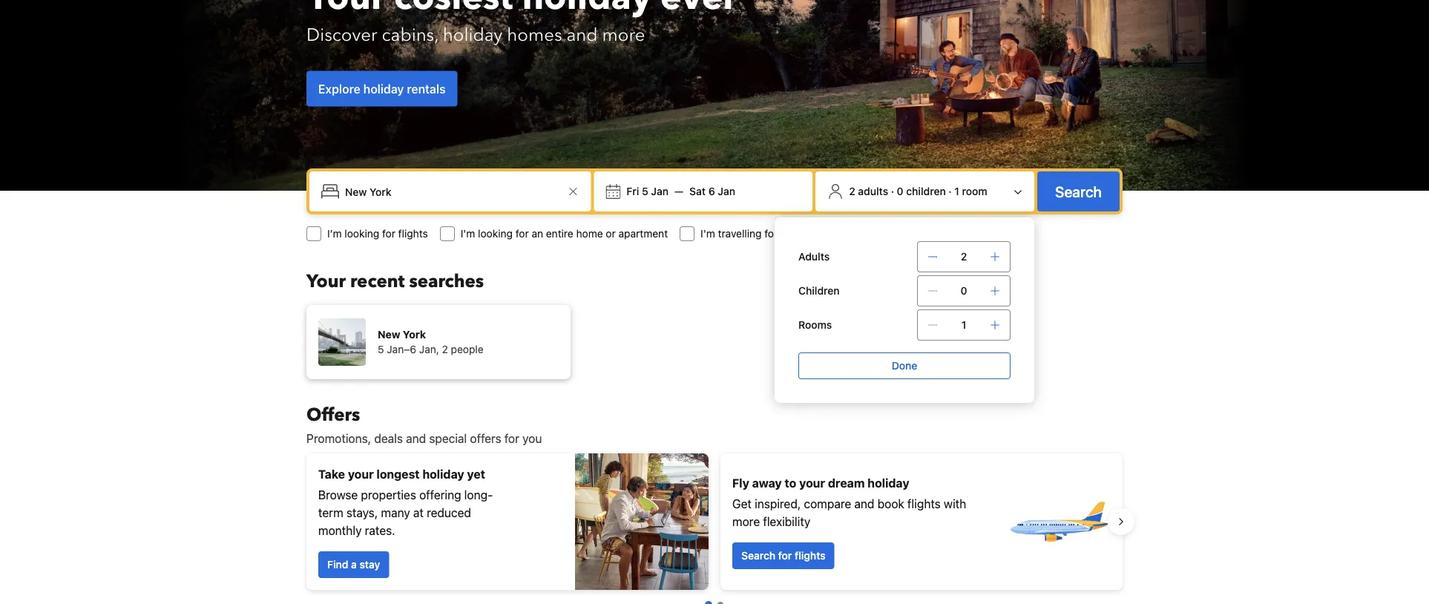 Task type: vqa. For each thing, say whether or not it's contained in the screenshot.
'holiday' in the Fly away to your dream holiday Get inspired, compare and book flights with more flexibility
yes



Task type: describe. For each thing, give the bounding box(es) containing it.
2 jan from the left
[[718, 185, 736, 197]]

2 adults · 0 children · 1 room button
[[822, 177, 1029, 206]]

looking for i'm
[[345, 228, 380, 240]]

promotions,
[[307, 432, 371, 446]]

room
[[963, 185, 988, 197]]

fri 5 jan — sat 6 jan
[[627, 185, 736, 197]]

and inside offers promotions, deals and special offers for you
[[406, 432, 426, 446]]

2 inside "new york 5 jan–6 jan, 2 people"
[[442, 343, 448, 356]]

holiday inside explore holiday rentals link
[[364, 82, 404, 96]]

travelling
[[718, 228, 762, 240]]

0 vertical spatial flights
[[398, 228, 428, 240]]

find a stay
[[327, 559, 380, 571]]

i'm for i'm looking for an entire home or apartment
[[461, 228, 475, 240]]

search for flights
[[742, 550, 826, 562]]

1 · from the left
[[891, 185, 895, 197]]

compare
[[804, 497, 852, 511]]

2 adults · 0 children · 1 room
[[849, 185, 988, 197]]

cabins,
[[382, 23, 439, 48]]

yet
[[467, 467, 485, 481]]

more inside 'fly away to your dream holiday get inspired, compare and book flights with more flexibility'
[[733, 515, 760, 529]]

special
[[429, 432, 467, 446]]

holiday left homes
[[443, 23, 503, 48]]

—
[[675, 185, 684, 197]]

people
[[451, 343, 484, 356]]

i'm travelling for work
[[701, 228, 804, 240]]

0 inside button
[[897, 185, 904, 197]]

search button
[[1038, 171, 1120, 212]]

rentals
[[407, 82, 446, 96]]

for for flights
[[382, 228, 396, 240]]

home
[[576, 228, 603, 240]]

looking for i'm
[[478, 228, 513, 240]]

jan–6
[[387, 343, 416, 356]]

fri 5 jan button
[[621, 178, 675, 205]]

get
[[733, 497, 752, 511]]

holiday inside take your longest holiday yet browse properties offering long- term stays, many at reduced monthly rates.
[[423, 467, 464, 481]]

your
[[307, 269, 346, 294]]

children
[[907, 185, 946, 197]]

term
[[318, 506, 344, 520]]

2 · from the left
[[949, 185, 952, 197]]

fly away to your dream holiday image
[[1007, 470, 1111, 574]]

properties
[[361, 488, 416, 502]]

with
[[944, 497, 967, 511]]

for inside offers promotions, deals and special offers for you
[[505, 432, 520, 446]]

dream
[[828, 476, 865, 490]]

5 inside "new york 5 jan–6 jan, 2 people"
[[378, 343, 384, 356]]

reduced
[[427, 506, 471, 520]]

long-
[[465, 488, 493, 502]]

discover cabins, holiday homes and more
[[307, 23, 645, 48]]

1 jan from the left
[[651, 185, 669, 197]]

explore holiday rentals
[[318, 82, 446, 96]]

browse
[[318, 488, 358, 502]]

rates.
[[365, 524, 395, 538]]

apartment
[[619, 228, 668, 240]]

your inside take your longest holiday yet browse properties offering long- term stays, many at reduced monthly rates.
[[348, 467, 374, 481]]

an
[[532, 228, 543, 240]]

holiday inside 'fly away to your dream holiday get inspired, compare and book flights with more flexibility'
[[868, 476, 910, 490]]

for for an
[[516, 228, 529, 240]]

i'm for i'm travelling for work
[[701, 228, 715, 240]]

flights inside 'fly away to your dream holiday get inspired, compare and book flights with more flexibility'
[[908, 497, 941, 511]]



Task type: locate. For each thing, give the bounding box(es) containing it.
2 horizontal spatial and
[[855, 497, 875, 511]]

0 horizontal spatial 1
[[955, 185, 960, 197]]

· right the children
[[949, 185, 952, 197]]

search for flights link
[[733, 543, 835, 569]]

fly
[[733, 476, 750, 490]]

flexibility
[[763, 515, 811, 529]]

i'm
[[327, 228, 342, 240]]

2 down room
[[961, 251, 967, 263]]

0 horizontal spatial 2
[[442, 343, 448, 356]]

0 horizontal spatial flights
[[398, 228, 428, 240]]

0 horizontal spatial search
[[742, 550, 776, 562]]

Where are you going? field
[[339, 178, 564, 205]]

0 horizontal spatial looking
[[345, 228, 380, 240]]

find
[[327, 559, 348, 571]]

1 left room
[[955, 185, 960, 197]]

0 horizontal spatial ·
[[891, 185, 895, 197]]

search inside button
[[1056, 183, 1102, 200]]

1 vertical spatial more
[[733, 515, 760, 529]]

inspired,
[[755, 497, 801, 511]]

stays,
[[347, 506, 378, 520]]

i'm
[[461, 228, 475, 240], [701, 228, 715, 240]]

i'm down the where are you going? field
[[461, 228, 475, 240]]

search
[[1056, 183, 1102, 200], [742, 550, 776, 562]]

2 horizontal spatial flights
[[908, 497, 941, 511]]

book
[[878, 497, 905, 511]]

region containing take your longest holiday yet
[[295, 448, 1135, 596]]

children
[[799, 285, 840, 297]]

2 vertical spatial and
[[855, 497, 875, 511]]

and right deals
[[406, 432, 426, 446]]

and inside 'fly away to your dream holiday get inspired, compare and book flights with more flexibility'
[[855, 497, 875, 511]]

1 horizontal spatial 5
[[642, 185, 649, 197]]

1 horizontal spatial jan
[[718, 185, 736, 197]]

i'm looking for an entire home or apartment
[[461, 228, 668, 240]]

1 looking from the left
[[345, 228, 380, 240]]

2
[[849, 185, 856, 197], [961, 251, 967, 263], [442, 343, 448, 356]]

away
[[753, 476, 782, 490]]

new york 5 jan–6 jan, 2 people
[[378, 328, 484, 356]]

flights down flexibility
[[795, 550, 826, 562]]

explore
[[318, 82, 361, 96]]

jan,
[[419, 343, 439, 356]]

holiday left rentals
[[364, 82, 404, 96]]

or
[[606, 228, 616, 240]]

1 vertical spatial 1
[[962, 319, 967, 331]]

2 vertical spatial 2
[[442, 343, 448, 356]]

2 for 2
[[961, 251, 967, 263]]

offers promotions, deals and special offers for you
[[307, 403, 542, 446]]

1 vertical spatial 0
[[961, 285, 968, 297]]

for up your recent searches
[[382, 228, 396, 240]]

homes
[[507, 23, 562, 48]]

for for work
[[765, 228, 778, 240]]

holiday up "offering"
[[423, 467, 464, 481]]

0 vertical spatial and
[[567, 23, 598, 48]]

stay
[[360, 559, 380, 571]]

1 up 'done' button
[[962, 319, 967, 331]]

looking left an
[[478, 228, 513, 240]]

for left an
[[516, 228, 529, 240]]

1 horizontal spatial flights
[[795, 550, 826, 562]]

your recent searches
[[307, 269, 484, 294]]

6
[[709, 185, 715, 197]]

entire
[[546, 228, 574, 240]]

looking
[[345, 228, 380, 240], [478, 228, 513, 240]]

you
[[523, 432, 542, 446]]

done
[[892, 360, 918, 372]]

1 horizontal spatial looking
[[478, 228, 513, 240]]

take your longest holiday yet image
[[575, 454, 709, 590]]

and right homes
[[567, 23, 598, 48]]

1 vertical spatial 5
[[378, 343, 384, 356]]

more
[[602, 23, 645, 48], [733, 515, 760, 529]]

explore holiday rentals link
[[307, 71, 458, 107]]

2 inside button
[[849, 185, 856, 197]]

offering
[[419, 488, 461, 502]]

sat
[[690, 185, 706, 197]]

0 horizontal spatial i'm
[[461, 228, 475, 240]]

5 down new
[[378, 343, 384, 356]]

0 horizontal spatial 0
[[897, 185, 904, 197]]

adults
[[858, 185, 889, 197]]

deals
[[374, 432, 403, 446]]

region
[[295, 448, 1135, 596]]

1 horizontal spatial 0
[[961, 285, 968, 297]]

2 horizontal spatial 2
[[961, 251, 967, 263]]

for left you
[[505, 432, 520, 446]]

discover
[[307, 23, 378, 48]]

a
[[351, 559, 357, 571]]

flights
[[398, 228, 428, 240], [908, 497, 941, 511], [795, 550, 826, 562]]

and
[[567, 23, 598, 48], [406, 432, 426, 446], [855, 497, 875, 511]]

1 horizontal spatial i'm
[[701, 228, 715, 240]]

your right take on the bottom left
[[348, 467, 374, 481]]

0
[[897, 185, 904, 197], [961, 285, 968, 297]]

looking right i'm
[[345, 228, 380, 240]]

rooms
[[799, 319, 832, 331]]

jan left —
[[651, 185, 669, 197]]

sat 6 jan button
[[684, 178, 742, 205]]

find a stay link
[[318, 552, 389, 578]]

0 vertical spatial 2
[[849, 185, 856, 197]]

your inside 'fly away to your dream holiday get inspired, compare and book flights with more flexibility'
[[800, 476, 826, 490]]

flights left with
[[908, 497, 941, 511]]

recent
[[350, 269, 405, 294]]

· right adults
[[891, 185, 895, 197]]

1 vertical spatial search
[[742, 550, 776, 562]]

longest
[[377, 467, 420, 481]]

1
[[955, 185, 960, 197], [962, 319, 967, 331]]

adults
[[799, 251, 830, 263]]

new
[[378, 328, 400, 341]]

1 horizontal spatial your
[[800, 476, 826, 490]]

1 vertical spatial flights
[[908, 497, 941, 511]]

to
[[785, 476, 797, 490]]

and left book
[[855, 497, 875, 511]]

0 vertical spatial 1
[[955, 185, 960, 197]]

0 horizontal spatial jan
[[651, 185, 669, 197]]

0 horizontal spatial more
[[602, 23, 645, 48]]

work
[[781, 228, 804, 240]]

progress bar
[[706, 602, 724, 604]]

1 horizontal spatial search
[[1056, 183, 1102, 200]]

0 vertical spatial more
[[602, 23, 645, 48]]

0 horizontal spatial your
[[348, 467, 374, 481]]

2 i'm from the left
[[701, 228, 715, 240]]

your
[[348, 467, 374, 481], [800, 476, 826, 490]]

5
[[642, 185, 649, 197], [378, 343, 384, 356]]

i'm left travelling
[[701, 228, 715, 240]]

done button
[[799, 353, 1011, 379]]

your right to
[[800, 476, 826, 490]]

0 horizontal spatial and
[[406, 432, 426, 446]]

searches
[[409, 269, 484, 294]]

offers
[[470, 432, 502, 446]]

0 vertical spatial 0
[[897, 185, 904, 197]]

take
[[318, 467, 345, 481]]

monthly
[[318, 524, 362, 538]]

flights up your recent searches
[[398, 228, 428, 240]]

1 horizontal spatial 1
[[962, 319, 967, 331]]

2 looking from the left
[[478, 228, 513, 240]]

york
[[403, 328, 426, 341]]

0 vertical spatial 5
[[642, 185, 649, 197]]

1 horizontal spatial 2
[[849, 185, 856, 197]]

for
[[382, 228, 396, 240], [516, 228, 529, 240], [765, 228, 778, 240], [505, 432, 520, 446], [779, 550, 792, 562]]

5 right fri on the top
[[642, 185, 649, 197]]

holiday up book
[[868, 476, 910, 490]]

fly away to your dream holiday get inspired, compare and book flights with more flexibility
[[733, 476, 967, 529]]

search for search for flights
[[742, 550, 776, 562]]

1 horizontal spatial more
[[733, 515, 760, 529]]

2 left adults
[[849, 185, 856, 197]]

fri
[[627, 185, 639, 197]]

1 vertical spatial and
[[406, 432, 426, 446]]

2 right jan,
[[442, 343, 448, 356]]

jan right 6 in the top of the page
[[718, 185, 736, 197]]

at
[[413, 506, 424, 520]]

take your longest holiday yet browse properties offering long- term stays, many at reduced monthly rates.
[[318, 467, 493, 538]]

2 vertical spatial flights
[[795, 550, 826, 562]]

1 inside button
[[955, 185, 960, 197]]

jan
[[651, 185, 669, 197], [718, 185, 736, 197]]

0 vertical spatial search
[[1056, 183, 1102, 200]]

1 i'm from the left
[[461, 228, 475, 240]]

many
[[381, 506, 410, 520]]

1 horizontal spatial ·
[[949, 185, 952, 197]]

0 horizontal spatial 5
[[378, 343, 384, 356]]

1 horizontal spatial and
[[567, 23, 598, 48]]

holiday
[[443, 23, 503, 48], [364, 82, 404, 96], [423, 467, 464, 481], [868, 476, 910, 490]]

i'm looking for flights
[[327, 228, 428, 240]]

offers
[[307, 403, 360, 427]]

2 for 2 adults · 0 children · 1 room
[[849, 185, 856, 197]]

1 vertical spatial 2
[[961, 251, 967, 263]]

for down flexibility
[[779, 550, 792, 562]]

for left work
[[765, 228, 778, 240]]

search for search
[[1056, 183, 1102, 200]]



